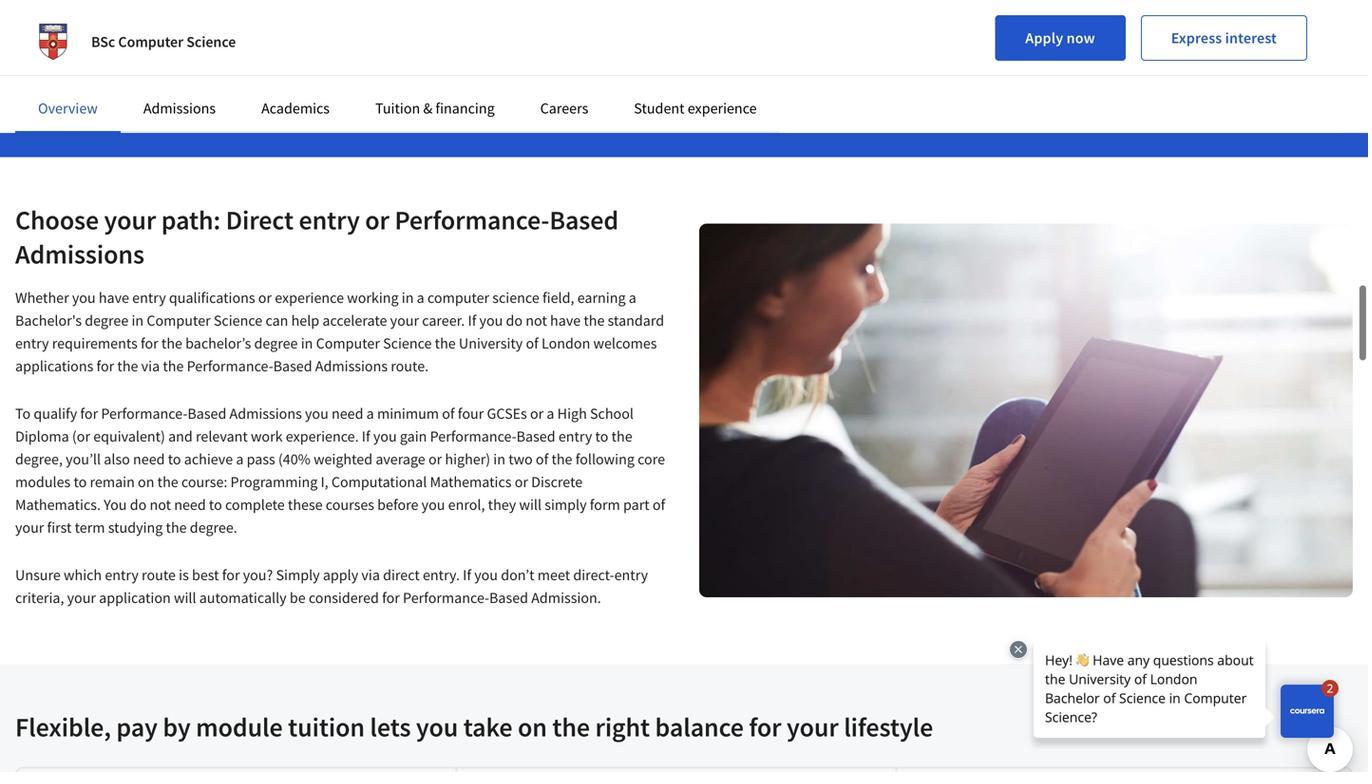 Task type: locate. For each thing, give the bounding box(es) containing it.
two
[[509, 450, 533, 469]]

0 vertical spatial have
[[99, 288, 129, 307]]

performance- up equivalent)
[[101, 404, 188, 423]]

equivalent)
[[93, 427, 165, 446]]

to down "and"
[[168, 450, 181, 469]]

courses
[[326, 495, 374, 514]]

the left degree. on the left bottom of page
[[166, 518, 187, 537]]

1 horizontal spatial via
[[361, 566, 380, 585]]

can
[[266, 311, 288, 330]]

average
[[376, 450, 425, 469]]

3 list item from the left
[[898, 769, 1338, 772]]

meet
[[538, 566, 570, 585]]

not
[[526, 311, 547, 330], [150, 495, 171, 514]]

computer down accelerate
[[316, 334, 380, 353]]

admissions down accelerate
[[315, 357, 388, 376]]

0 horizontal spatial via
[[141, 357, 160, 376]]

to up following
[[595, 427, 609, 446]]

of inside whether you have entry qualifications or experience working in a computer science field, earning a bachelor's degree in computer science can help accelerate your career. if you do not have the standard entry requirements for the bachelor's degree in computer science the university of london welcomes applications for the via the performance-based admissions route.
[[526, 334, 539, 353]]

your down the which
[[67, 588, 96, 607]]

the down the school
[[612, 427, 632, 446]]

to
[[595, 427, 609, 446], [168, 450, 181, 469], [74, 472, 87, 491], [209, 495, 222, 514]]

not down science
[[526, 311, 547, 330]]

need
[[332, 404, 363, 423], [133, 450, 165, 469], [174, 495, 206, 514]]

in right working
[[402, 288, 414, 307]]

based inside whether you have entry qualifications or experience working in a computer science field, earning a bachelor's degree in computer science can help accelerate your career. if you do not have the standard entry requirements for the bachelor's degree in computer science the university of london welcomes applications for the via the performance-based admissions route.
[[273, 357, 312, 376]]

qualify
[[34, 404, 77, 423]]

entry down high
[[559, 427, 592, 446]]

automatically
[[199, 588, 287, 607]]

of right part
[[653, 495, 665, 514]]

field,
[[543, 288, 574, 307]]

performance- down entry.
[[403, 588, 489, 607]]

1 vertical spatial do
[[130, 495, 147, 514]]

1 vertical spatial experience
[[275, 288, 344, 307]]

a left pass
[[236, 450, 244, 469]]

entry down part
[[614, 566, 648, 585]]

via up equivalent)
[[141, 357, 160, 376]]

based inside the choose your path: direct entry or performance-based admissions
[[550, 203, 619, 236]]

following
[[576, 450, 635, 469]]

or left higher)
[[428, 450, 442, 469]]

if right entry.
[[463, 566, 471, 585]]

degree down can
[[254, 334, 298, 353]]

request
[[15, 9, 69, 28]]

on right take
[[518, 710, 547, 744]]

will right they
[[519, 495, 542, 514]]

or inside the choose your path: direct entry or performance-based admissions
[[365, 203, 389, 236]]

0 horizontal spatial do
[[130, 495, 147, 514]]

of left london on the top left of the page
[[526, 334, 539, 353]]

based
[[550, 203, 619, 236], [273, 357, 312, 376], [188, 404, 226, 423], [517, 427, 555, 446], [489, 588, 528, 607]]

science up the admissions link
[[186, 32, 236, 51]]

diploma
[[15, 427, 69, 446]]

not up studying
[[150, 495, 171, 514]]

you up university
[[479, 311, 503, 330]]

simply
[[276, 566, 320, 585]]

the up discrete
[[552, 450, 572, 469]]

your left path:
[[104, 203, 156, 236]]

you left "don't" at the bottom left of page
[[474, 566, 498, 585]]

complete
[[225, 495, 285, 514]]

list
[[15, 767, 1353, 772]]

based up earning
[[550, 203, 619, 236]]

of
[[526, 334, 539, 353], [442, 404, 455, 423], [536, 450, 548, 469], [653, 495, 665, 514]]

based down help
[[273, 357, 312, 376]]

balance
[[655, 710, 744, 744]]

to up degree. on the left bottom of page
[[209, 495, 222, 514]]

if inside to qualify for performance-based admissions you need a minimum of four gcses or a high school diploma (or equivalent) and relevant work experience. if you gain performance-based entry to the degree, you'll also need to achieve a pass (40% weighted average or higher) in two of the following core modules to remain on the course: programming i, computational mathematics or discrete mathematics. you do not need to complete these courses before you enrol, they will simply form part of your first term studying the degree.
[[362, 427, 370, 446]]

have up requirements
[[99, 288, 129, 307]]

university of london logo image
[[30, 19, 76, 65]]

1 vertical spatial need
[[133, 450, 165, 469]]

performance- down bachelor's on the left of page
[[187, 357, 273, 376]]

via
[[141, 357, 160, 376], [361, 566, 380, 585]]

1 horizontal spatial on
[[518, 710, 547, 744]]

0 vertical spatial will
[[519, 495, 542, 514]]

welcomes
[[593, 334, 657, 353]]

the down career.
[[435, 334, 456, 353]]

1 horizontal spatial now
[[1067, 29, 1095, 48]]

have up london on the top left of the page
[[550, 311, 581, 330]]

0 horizontal spatial need
[[133, 450, 165, 469]]

london
[[542, 334, 590, 353]]

0 horizontal spatial degree
[[85, 311, 129, 330]]

0 horizontal spatial have
[[99, 288, 129, 307]]

you right whether
[[72, 288, 96, 307]]

0 vertical spatial do
[[506, 311, 523, 330]]

2 vertical spatial computer
[[316, 334, 380, 353]]

of left four
[[442, 404, 455, 423]]

programming
[[230, 472, 318, 491]]

based up relevant at the bottom left of page
[[188, 404, 226, 423]]

1 vertical spatial will
[[174, 588, 196, 607]]

modules
[[15, 472, 71, 491]]

pay
[[116, 710, 158, 744]]

based inside unsure which entry route is best for you? simply apply via direct entry. if you don't meet direct-entry criteria, your application will automatically be considered for performance-based admission.
[[489, 588, 528, 607]]

your
[[104, 203, 156, 236], [390, 311, 419, 330], [15, 518, 44, 537], [67, 588, 96, 607], [787, 710, 839, 744]]

overview link
[[38, 99, 98, 118]]

not inside whether you have entry qualifications or experience working in a computer science field, earning a bachelor's degree in computer science can help accelerate your career. if you do not have the standard entry requirements for the bachelor's degree in computer science the university of london welcomes applications for the via the performance-based admissions route.
[[526, 311, 547, 330]]

performance- inside whether you have entry qualifications or experience working in a computer science field, earning a bachelor's degree in computer science can help accelerate your career. if you do not have the standard entry requirements for the bachelor's degree in computer science the university of london welcomes applications for the via the performance-based admissions route.
[[187, 357, 273, 376]]

simply
[[545, 495, 587, 514]]

for right requirements
[[141, 334, 158, 353]]

the down requirements
[[117, 357, 138, 376]]

0 vertical spatial degree
[[85, 311, 129, 330]]

for
[[141, 334, 158, 353], [96, 357, 114, 376], [80, 404, 98, 423], [222, 566, 240, 585], [382, 588, 400, 607], [749, 710, 782, 744]]

whether
[[15, 288, 69, 307]]

higher)
[[445, 450, 490, 469]]

0 vertical spatial experience
[[688, 99, 757, 118]]

a up career.
[[417, 288, 424, 307]]

your left lifestyle
[[787, 710, 839, 744]]

do down science
[[506, 311, 523, 330]]

admission.
[[531, 588, 601, 607]]

experience up help
[[275, 288, 344, 307]]

admissions up work
[[229, 404, 302, 423]]

2 vertical spatial need
[[174, 495, 206, 514]]

entry inside to qualify for performance-based admissions you need a minimum of four gcses or a high school diploma (or equivalent) and relevant work experience. if you gain performance-based entry to the degree, you'll also need to achieve a pass (40% weighted average or higher) in two of the following core modules to remain on the course: programming i, computational mathematics or discrete mathematics. you do not need to complete these courses before you enrol, they will simply form part of your first term studying the degree.
[[559, 427, 592, 446]]

weighted
[[314, 450, 373, 469]]

bachelor's
[[185, 334, 251, 353]]

if inside whether you have entry qualifications or experience working in a computer science field, earning a bachelor's degree in computer science can help accelerate your career. if you do not have the standard entry requirements for the bachelor's degree in computer science the university of london welcomes applications for the via the performance-based admissions route.
[[468, 311, 476, 330]]

your left career.
[[390, 311, 419, 330]]

now right apply
[[1067, 29, 1095, 48]]

by
[[163, 710, 191, 744]]

need down equivalent)
[[133, 450, 165, 469]]

do right you
[[130, 495, 147, 514]]

0 vertical spatial now
[[102, 9, 130, 28]]

0 vertical spatial not
[[526, 311, 547, 330]]

0 horizontal spatial will
[[174, 588, 196, 607]]

your left first
[[15, 518, 44, 537]]

for up (or
[[80, 404, 98, 423]]

if up weighted
[[362, 427, 370, 446]]

based up two
[[517, 427, 555, 446]]

do
[[506, 311, 523, 330], [130, 495, 147, 514]]

experience right 'student'
[[688, 99, 757, 118]]

discrete
[[531, 472, 583, 491]]

1 horizontal spatial not
[[526, 311, 547, 330]]

in
[[402, 288, 414, 307], [132, 311, 144, 330], [301, 334, 313, 353], [493, 450, 505, 469]]

0 horizontal spatial now
[[102, 9, 130, 28]]

entry up application
[[105, 566, 139, 585]]

via inside whether you have entry qualifications or experience working in a computer science field, earning a bachelor's degree in computer science can help accelerate your career. if you do not have the standard entry requirements for the bachelor's degree in computer science the university of london welcomes applications for the via the performance-based admissions route.
[[141, 357, 160, 376]]

or up working
[[365, 203, 389, 236]]

four
[[458, 404, 484, 423]]

2 vertical spatial science
[[383, 334, 432, 353]]

if down 'computer' on the left top
[[468, 311, 476, 330]]

your inside unsure which entry route is best for you? simply apply via direct entry. if you don't meet direct-entry criteria, your application will automatically be considered for performance-based admission.
[[67, 588, 96, 607]]

degree,
[[15, 450, 63, 469]]

0 horizontal spatial on
[[138, 472, 154, 491]]

or up can
[[258, 288, 272, 307]]

computer down qualifications
[[147, 311, 211, 330]]

0 vertical spatial on
[[138, 472, 154, 491]]

0 vertical spatial need
[[332, 404, 363, 423]]

degree up requirements
[[85, 311, 129, 330]]

2 vertical spatial if
[[463, 566, 471, 585]]

or inside whether you have entry qualifications or experience working in a computer science field, earning a bachelor's degree in computer science can help accelerate your career. if you do not have the standard entry requirements for the bachelor's degree in computer science the university of london welcomes applications for the via the performance-based admissions route.
[[258, 288, 272, 307]]

1 horizontal spatial degree
[[254, 334, 298, 353]]

of right two
[[536, 450, 548, 469]]

accelerate
[[322, 311, 387, 330]]

the left course:
[[157, 472, 178, 491]]

computer right bsc
[[118, 32, 183, 51]]

or down two
[[515, 472, 528, 491]]

minimum
[[377, 404, 439, 423]]

on right remain
[[138, 472, 154, 491]]

in up requirements
[[132, 311, 144, 330]]

1 horizontal spatial will
[[519, 495, 542, 514]]

be
[[290, 588, 306, 607]]

now up bsc
[[102, 9, 130, 28]]

lets
[[370, 710, 411, 744]]

form
[[590, 495, 620, 514]]

earning
[[577, 288, 626, 307]]

not inside to qualify for performance-based admissions you need a minimum of four gcses or a high school diploma (or equivalent) and relevant work experience. if you gain performance-based entry to the degree, you'll also need to achieve a pass (40% weighted average or higher) in two of the following core modules to remain on the course: programming i, computational mathematics or discrete mathematics. you do not need to complete these courses before you enrol, they will simply form part of your first term studying the degree.
[[150, 495, 171, 514]]

term
[[75, 518, 105, 537]]

your inside to qualify for performance-based admissions you need a minimum of four gcses or a high school diploma (or equivalent) and relevant work experience. if you gain performance-based entry to the degree, you'll also need to achieve a pass (40% weighted average or higher) in two of the following core modules to remain on the course: programming i, computational mathematics or discrete mathematics. you do not need to complete these courses before you enrol, they will simply form part of your first term studying the degree.
[[15, 518, 44, 537]]

in left two
[[493, 450, 505, 469]]

admissions down choose
[[15, 237, 144, 271]]

entry right direct
[[299, 203, 360, 236]]

for inside to qualify for performance-based admissions you need a minimum of four gcses or a high school diploma (or equivalent) and relevant work experience. if you gain performance-based entry to the degree, you'll also need to achieve a pass (40% weighted average or higher) in two of the following core modules to remain on the course: programming i, computational mathematics or discrete mathematics. you do not need to complete these courses before you enrol, they will simply form part of your first term studying the degree.
[[80, 404, 98, 423]]

you left enrol,
[[422, 495, 445, 514]]

will inside to qualify for performance-based admissions you need a minimum of four gcses or a high school diploma (or equivalent) and relevant work experience. if you gain performance-based entry to the degree, you'll also need to achieve a pass (40% weighted average or higher) in two of the following core modules to remain on the course: programming i, computational mathematics or discrete mathematics. you do not need to complete these courses before you enrol, they will simply form part of your first term studying the degree.
[[519, 495, 542, 514]]

1 vertical spatial if
[[362, 427, 370, 446]]

apply now button
[[995, 15, 1126, 61]]

or right gcses
[[530, 404, 544, 423]]

0 horizontal spatial experience
[[275, 288, 344, 307]]

entry left qualifications
[[132, 288, 166, 307]]

university
[[459, 334, 523, 353]]

1 vertical spatial on
[[518, 710, 547, 744]]

1 horizontal spatial have
[[550, 311, 581, 330]]

request info now
[[15, 9, 130, 28]]

1 vertical spatial not
[[150, 495, 171, 514]]

need down course:
[[174, 495, 206, 514]]

admissions inside to qualify for performance-based admissions you need a minimum of four gcses or a high school diploma (or equivalent) and relevant work experience. if you gain performance-based entry to the degree, you'll also need to achieve a pass (40% weighted average or higher) in two of the following core modules to remain on the course: programming i, computational mathematics or discrete mathematics. you do not need to complete these courses before you enrol, they will simply form part of your first term studying the degree.
[[229, 404, 302, 423]]

bsc computer science
[[91, 32, 236, 51]]

performance- down four
[[430, 427, 517, 446]]

0 vertical spatial science
[[186, 32, 236, 51]]

performance- up 'computer' on the left top
[[395, 203, 550, 236]]

1 horizontal spatial do
[[506, 311, 523, 330]]

based down "don't" at the bottom left of page
[[489, 588, 528, 607]]

work
[[251, 427, 283, 446]]

0 vertical spatial via
[[141, 357, 160, 376]]

application
[[99, 588, 171, 607]]

0 vertical spatial if
[[468, 311, 476, 330]]

1 vertical spatial degree
[[254, 334, 298, 353]]

core
[[638, 450, 665, 469]]

1 vertical spatial via
[[361, 566, 380, 585]]

performance-
[[395, 203, 550, 236], [187, 357, 273, 376], [101, 404, 188, 423], [430, 427, 517, 446], [403, 588, 489, 607]]

entry down bachelor's
[[15, 334, 49, 353]]

performance- inside the choose your path: direct entry or performance-based admissions
[[395, 203, 550, 236]]

need up experience.
[[332, 404, 363, 423]]

via right apply
[[361, 566, 380, 585]]

science up bachelor's on the left of page
[[214, 311, 262, 330]]

list item
[[17, 769, 457, 772], [457, 769, 898, 772], [898, 769, 1338, 772]]

school
[[590, 404, 634, 423]]

bsc
[[91, 32, 115, 51]]

criteria,
[[15, 588, 64, 607]]

0 vertical spatial computer
[[118, 32, 183, 51]]

you inside unsure which entry route is best for you? simply apply via direct entry. if you don't meet direct-entry criteria, your application will automatically be considered for performance-based admission.
[[474, 566, 498, 585]]

will down is
[[174, 588, 196, 607]]

2 horizontal spatial need
[[332, 404, 363, 423]]

admissions inside the choose your path: direct entry or performance-based admissions
[[15, 237, 144, 271]]

working
[[347, 288, 399, 307]]

science up route.
[[383, 334, 432, 353]]

0 horizontal spatial not
[[150, 495, 171, 514]]

before
[[377, 495, 419, 514]]



Task type: describe. For each thing, give the bounding box(es) containing it.
financing
[[436, 99, 495, 118]]

express interest
[[1171, 29, 1277, 48]]

tuition & financing
[[375, 99, 495, 118]]

1 vertical spatial computer
[[147, 311, 211, 330]]

module
[[196, 710, 283, 744]]

is
[[179, 566, 189, 585]]

take
[[463, 710, 513, 744]]

in inside to qualify for performance-based admissions you need a minimum of four gcses or a high school diploma (or equivalent) and relevant work experience. if you gain performance-based entry to the degree, you'll also need to achieve a pass (40% weighted average or higher) in two of the following core modules to remain on the course: programming i, computational mathematics or discrete mathematics. you do not need to complete these courses before you enrol, they will simply form part of your first term studying the degree.
[[493, 450, 505, 469]]

for down direct
[[382, 588, 400, 607]]

standard
[[608, 311, 664, 330]]

to qualify for performance-based admissions you need a minimum of four gcses or a high school diploma (or equivalent) and relevant work experience. if you gain performance-based entry to the degree, you'll also need to achieve a pass (40% weighted average or higher) in two of the following core modules to remain on the course: programming i, computational mathematics or discrete mathematics. you do not need to complete these courses before you enrol, they will simply form part of your first term studying the degree.
[[15, 404, 665, 537]]

computational
[[331, 472, 427, 491]]

tuition & financing link
[[375, 99, 495, 118]]

the left bachelor's on the left of page
[[161, 334, 182, 353]]

you up experience.
[[305, 404, 329, 423]]

experience inside whether you have entry qualifications or experience working in a computer science field, earning a bachelor's degree in computer science can help accelerate your career. if you do not have the standard entry requirements for the bachelor's degree in computer science the university of london welcomes applications for the via the performance-based admissions route.
[[275, 288, 344, 307]]

student experience link
[[634, 99, 757, 118]]

unsure which entry route is best for you? simply apply via direct entry. if you don't meet direct-entry criteria, your application will automatically be considered for performance-based admission.
[[15, 566, 648, 607]]

you
[[104, 495, 127, 514]]

entry inside the choose your path: direct entry or performance-based admissions
[[299, 203, 360, 236]]

career.
[[422, 311, 465, 330]]

to
[[15, 404, 31, 423]]

first
[[47, 518, 72, 537]]

apply
[[1025, 29, 1064, 48]]

choose
[[15, 203, 99, 236]]

1 vertical spatial science
[[214, 311, 262, 330]]

requirements
[[52, 334, 138, 353]]

via inside unsure which entry route is best for you? simply apply via direct entry. if you don't meet direct-entry criteria, your application will automatically be considered for performance-based admission.
[[361, 566, 380, 585]]

will inside unsure which entry route is best for you? simply apply via direct entry. if you don't meet direct-entry criteria, your application will automatically be considered for performance-based admission.
[[174, 588, 196, 607]]

(or
[[72, 427, 90, 446]]

interest
[[1225, 29, 1277, 48]]

mathematics.
[[15, 495, 101, 514]]

and
[[168, 427, 193, 446]]

the up "and"
[[163, 357, 184, 376]]

degree.
[[190, 518, 237, 537]]

a up standard
[[629, 288, 636, 307]]

(40%
[[278, 450, 311, 469]]

a left high
[[547, 404, 554, 423]]

you right lets
[[416, 710, 458, 744]]

course:
[[181, 472, 227, 491]]

also
[[104, 450, 130, 469]]

you?
[[243, 566, 273, 585]]

1 vertical spatial now
[[1067, 29, 1095, 48]]

careers
[[540, 99, 588, 118]]

info
[[72, 9, 99, 28]]

i,
[[321, 472, 328, 491]]

whether you have entry qualifications or experience working in a computer science field, earning a bachelor's degree in computer science can help accelerate your career. if you do not have the standard entry requirements for the bachelor's degree in computer science the university of london welcomes applications for the via the performance-based admissions route.
[[15, 288, 664, 376]]

which
[[64, 566, 102, 585]]

direct
[[383, 566, 420, 585]]

your inside whether you have entry qualifications or experience working in a computer science field, earning a bachelor's degree in computer science can help accelerate your career. if you do not have the standard entry requirements for the bachelor's degree in computer science the university of london welcomes applications for the via the performance-based admissions route.
[[390, 311, 419, 330]]

flexible,
[[15, 710, 111, 744]]

request info now button
[[0, 0, 146, 42]]

do inside whether you have entry qualifications or experience working in a computer science field, earning a bachelor's degree in computer science can help accelerate your career. if you do not have the standard entry requirements for the bachelor's degree in computer science the university of london welcomes applications for the via the performance-based admissions route.
[[506, 311, 523, 330]]

lifestyle
[[844, 710, 933, 744]]

you up average
[[373, 427, 397, 446]]

help
[[291, 311, 319, 330]]

admissions inside whether you have entry qualifications or experience working in a computer science field, earning a bachelor's degree in computer science can help accelerate your career. if you do not have the standard entry requirements for the bachelor's degree in computer science the university of london welcomes applications for the via the performance-based admissions route.
[[315, 357, 388, 376]]

in down help
[[301, 334, 313, 353]]

to down you'll
[[74, 472, 87, 491]]

you'll
[[66, 450, 101, 469]]

mathematics
[[430, 472, 512, 491]]

unsure
[[15, 566, 61, 585]]

1 vertical spatial have
[[550, 311, 581, 330]]

performance- inside unsure which entry route is best for you? simply apply via direct entry. if you don't meet direct-entry criteria, your application will automatically be considered for performance-based admission.
[[403, 588, 489, 607]]

admissions down bsc computer science
[[143, 99, 216, 118]]

the left right
[[552, 710, 590, 744]]

embedded module image image
[[765, 0, 1249, 111]]

student
[[634, 99, 685, 118]]

apply
[[323, 566, 358, 585]]

your inside the choose your path: direct entry or performance-based admissions
[[104, 203, 156, 236]]

1 horizontal spatial experience
[[688, 99, 757, 118]]

applications
[[15, 357, 93, 376]]

right
[[595, 710, 650, 744]]

tuition
[[375, 99, 420, 118]]

pass
[[247, 450, 275, 469]]

careers link
[[540, 99, 588, 118]]

1 horizontal spatial need
[[174, 495, 206, 514]]

entry.
[[423, 566, 460, 585]]

admissions link
[[143, 99, 216, 118]]

academics
[[261, 99, 330, 118]]

considered
[[309, 588, 379, 607]]

relevant
[[196, 427, 248, 446]]

do inside to qualify for performance-based admissions you need a minimum of four gcses or a high school diploma (or equivalent) and relevant work experience. if you gain performance-based entry to the degree, you'll also need to achieve a pass (40% weighted average or higher) in two of the following core modules to remain on the course: programming i, computational mathematics or discrete mathematics. you do not need to complete these courses before you enrol, they will simply form part of your first term studying the degree.
[[130, 495, 147, 514]]

choose your path: direct entry or performance-based admissions
[[15, 203, 619, 271]]

express
[[1171, 29, 1222, 48]]

studying
[[108, 518, 163, 537]]

2 list item from the left
[[457, 769, 898, 772]]

1 list item from the left
[[17, 769, 457, 772]]

apply now
[[1025, 29, 1095, 48]]

gain
[[400, 427, 427, 446]]

part
[[623, 495, 650, 514]]

student experience
[[634, 99, 757, 118]]

experience.
[[286, 427, 359, 446]]

flexible, pay by module tuition lets you take on the right balance for your lifestyle
[[15, 710, 933, 744]]

&
[[423, 99, 433, 118]]

the down earning
[[584, 311, 605, 330]]

they
[[488, 495, 516, 514]]

gcses
[[487, 404, 527, 423]]

for right balance
[[749, 710, 782, 744]]

on inside to qualify for performance-based admissions you need a minimum of four gcses or a high school diploma (or equivalent) and relevant work experience. if you gain performance-based entry to the degree, you'll also need to achieve a pass (40% weighted average or higher) in two of the following core modules to remain on the course: programming i, computational mathematics or discrete mathematics. you do not need to complete these courses before you enrol, they will simply form part of your first term studying the degree.
[[138, 472, 154, 491]]

enrol,
[[448, 495, 485, 514]]

if inside unsure which entry route is best for you? simply apply via direct entry. if you don't meet direct-entry criteria, your application will automatically be considered for performance-based admission.
[[463, 566, 471, 585]]

overview
[[38, 99, 98, 118]]

express interest button
[[1141, 15, 1307, 61]]

achieve
[[184, 450, 233, 469]]

route
[[142, 566, 176, 585]]

computer
[[428, 288, 489, 307]]

a left "minimum"
[[366, 404, 374, 423]]

science
[[492, 288, 540, 307]]

for down requirements
[[96, 357, 114, 376]]

best
[[192, 566, 219, 585]]

tuition
[[288, 710, 365, 744]]

for right the "best"
[[222, 566, 240, 585]]

remain
[[90, 472, 135, 491]]



Task type: vqa. For each thing, say whether or not it's contained in the screenshot.
Why
no



